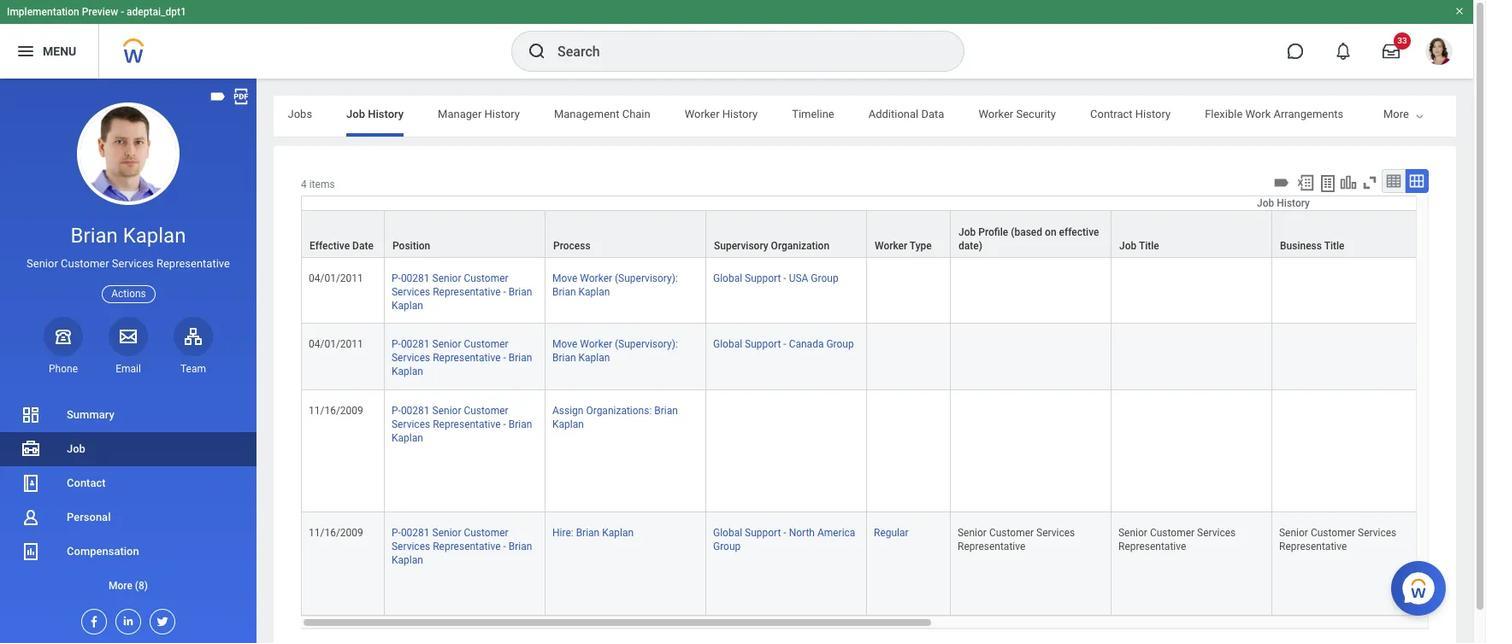 Task type: vqa. For each thing, say whether or not it's contained in the screenshot.
the top "retro"
no



Task type: locate. For each thing, give the bounding box(es) containing it.
title for job title
[[1139, 240, 1159, 252]]

p-00281 senior customer services representative - brian kaplan for global support - usa group
[[392, 273, 532, 312]]

items
[[309, 179, 335, 191]]

america
[[817, 528, 856, 540]]

(supervisory): for global support - usa group
[[615, 273, 678, 285]]

worker
[[685, 108, 720, 121], [979, 108, 1014, 121], [875, 240, 908, 252], [580, 273, 612, 285], [580, 339, 612, 351]]

data
[[921, 108, 944, 121]]

move up assign
[[552, 339, 578, 351]]

(supervisory): for global support - canada group
[[615, 339, 678, 351]]

timeline
[[792, 108, 834, 121]]

worker for worker type
[[875, 240, 908, 252]]

0 horizontal spatial job history
[[346, 108, 404, 121]]

regular link
[[874, 524, 909, 540]]

00281 for global support - usa group
[[401, 273, 430, 285]]

toolbar
[[1270, 169, 1429, 196]]

00281
[[401, 273, 430, 285], [401, 339, 430, 351], [401, 405, 430, 417], [401, 528, 430, 540]]

arrangements
[[1274, 108, 1344, 121]]

global left north
[[713, 528, 742, 540]]

more (8)
[[109, 581, 148, 593]]

0 vertical spatial move worker (supervisory): brian kaplan link
[[552, 269, 678, 299]]

3 support from the top
[[745, 528, 781, 540]]

move worker (supervisory): brian kaplan down process popup button
[[552, 273, 678, 299]]

1 move worker (supervisory): brian kaplan link from the top
[[552, 269, 678, 299]]

regular
[[874, 528, 909, 540]]

1 p-00281 senior customer services representative - brian kaplan from the top
[[392, 273, 532, 312]]

list
[[0, 399, 257, 604]]

title inside business title popup button
[[1324, 240, 1345, 252]]

1 support from the top
[[745, 273, 781, 285]]

2 (supervisory): from the top
[[615, 339, 678, 351]]

1 horizontal spatial title
[[1324, 240, 1345, 252]]

job inside the job profile (based on effective date)
[[959, 227, 976, 239]]

worker inside popup button
[[875, 240, 908, 252]]

expand table image
[[1409, 173, 1426, 190]]

tab list containing jobs
[[0, 96, 1344, 137]]

1 vertical spatial (supervisory):
[[615, 339, 678, 351]]

more inside dropdown button
[[109, 581, 132, 593]]

worker for worker history
[[685, 108, 720, 121]]

customer
[[61, 258, 109, 270], [464, 273, 509, 285], [464, 339, 509, 351], [464, 405, 509, 417], [464, 528, 509, 540], [989, 528, 1034, 540], [1150, 528, 1195, 540], [1311, 528, 1356, 540]]

flexible work arrangements
[[1205, 108, 1344, 121]]

1 vertical spatial group
[[826, 339, 854, 351]]

group inside global support - north america group
[[713, 541, 741, 553]]

3 global from the top
[[713, 528, 742, 540]]

1 vertical spatial 11/16/2009
[[309, 528, 363, 540]]

job
[[346, 108, 365, 121], [1257, 198, 1275, 210], [959, 227, 976, 239], [1119, 240, 1137, 252], [67, 443, 85, 456]]

email
[[116, 363, 141, 375]]

1 move from the top
[[552, 273, 578, 285]]

2 p- from the top
[[392, 339, 401, 351]]

tag image
[[1273, 174, 1291, 192]]

more for more (8)
[[109, 581, 132, 593]]

1 global from the top
[[713, 273, 742, 285]]

33
[[1398, 36, 1407, 45]]

1 04/01/2011 from the top
[[309, 273, 363, 285]]

4 00281 from the top
[[401, 528, 430, 540]]

1 p- from the top
[[392, 273, 401, 285]]

global support - usa group link
[[713, 269, 839, 285]]

close environment banner image
[[1455, 6, 1465, 16]]

list containing summary
[[0, 399, 257, 604]]

contract history
[[1090, 108, 1171, 121]]

1 vertical spatial more
[[109, 581, 132, 593]]

row containing job profile (based on effective date)
[[301, 197, 1486, 259]]

(supervisory): up organizations: at the bottom left
[[615, 339, 678, 351]]

fullscreen image
[[1361, 174, 1379, 192]]

security
[[1016, 108, 1056, 121]]

team brian kaplan element
[[174, 362, 213, 376]]

worker left type
[[875, 240, 908, 252]]

(supervisory): down process popup button
[[615, 273, 678, 285]]

export to worksheets image
[[1318, 174, 1338, 194]]

management
[[554, 108, 620, 121]]

services inside navigation pane region
[[112, 258, 154, 270]]

3 row from the top
[[301, 324, 1486, 390]]

1 p-00281 senior customer services representative - brian kaplan link from the top
[[392, 269, 532, 312]]

compensation
[[67, 546, 139, 558]]

4 p-00281 senior customer services representative - brian kaplan from the top
[[392, 528, 532, 567]]

group inside 'link'
[[826, 339, 854, 351]]

support for north
[[745, 528, 781, 540]]

global support - north america group link
[[713, 524, 856, 553]]

global for global support - canada group
[[713, 339, 742, 351]]

search image
[[527, 41, 547, 62]]

2 vertical spatial global
[[713, 528, 742, 540]]

move down process
[[552, 273, 578, 285]]

worker type
[[875, 240, 932, 252]]

management chain
[[554, 108, 651, 121]]

view team image
[[183, 326, 204, 347]]

(8)
[[135, 581, 148, 593]]

services
[[112, 258, 154, 270], [392, 287, 430, 299], [392, 353, 430, 365], [392, 419, 430, 431], [1037, 528, 1075, 540], [1197, 528, 1236, 540], [1358, 528, 1397, 540], [392, 541, 430, 553]]

contact image
[[21, 474, 41, 494]]

inbox large image
[[1383, 43, 1400, 60]]

history right contract
[[1136, 108, 1171, 121]]

2 11/16/2009 from the top
[[309, 528, 363, 540]]

1 vertical spatial move worker (supervisory): brian kaplan
[[552, 339, 678, 365]]

move worker (supervisory): brian kaplan link down process popup button
[[552, 269, 678, 299]]

preview
[[82, 6, 118, 18]]

move worker (supervisory): brian kaplan link for global support - usa group
[[552, 269, 678, 299]]

2 title from the left
[[1324, 240, 1345, 252]]

menu button
[[0, 24, 99, 79]]

summary link
[[0, 399, 257, 433]]

support for canada
[[745, 339, 781, 351]]

hire: brian kaplan
[[552, 528, 634, 540]]

1 00281 from the top
[[401, 273, 430, 285]]

more down 33 button
[[1384, 108, 1409, 121]]

job history right jobs
[[346, 108, 404, 121]]

global support - canada group link
[[713, 336, 854, 351]]

more left (8)
[[109, 581, 132, 593]]

p- for global support - usa group
[[392, 273, 401, 285]]

history
[[368, 108, 404, 121], [485, 108, 520, 121], [723, 108, 758, 121], [1136, 108, 1171, 121], [1277, 198, 1310, 210]]

assign organizations: brian kaplan
[[552, 405, 678, 431]]

move worker (supervisory): brian kaplan link up organizations: at the bottom left
[[552, 336, 678, 365]]

move worker (supervisory): brian kaplan link
[[552, 269, 678, 299], [552, 336, 678, 365]]

representative
[[156, 258, 230, 270], [433, 287, 501, 299], [433, 353, 501, 365], [433, 419, 501, 431], [433, 541, 501, 553], [958, 541, 1026, 553], [1119, 541, 1186, 553], [1279, 541, 1347, 553]]

history down tag image
[[1277, 198, 1310, 210]]

2 vertical spatial group
[[713, 541, 741, 553]]

personal link
[[0, 501, 257, 535]]

0 horizontal spatial more
[[109, 581, 132, 593]]

history down search workday search field
[[723, 108, 758, 121]]

2 p-00281 senior customer services representative - brian kaplan from the top
[[392, 339, 532, 378]]

title
[[1139, 240, 1159, 252], [1324, 240, 1345, 252]]

senior customer services representative
[[27, 258, 230, 270], [958, 528, 1078, 553], [1119, 528, 1239, 553], [1279, 528, 1399, 553]]

1 vertical spatial move worker (supervisory): brian kaplan link
[[552, 336, 678, 365]]

2 move worker (supervisory): brian kaplan link from the top
[[552, 336, 678, 365]]

1 title from the left
[[1139, 240, 1159, 252]]

worker left security
[[979, 108, 1014, 121]]

3 00281 from the top
[[401, 405, 430, 417]]

summary
[[67, 409, 114, 422]]

north
[[789, 528, 815, 540]]

0 vertical spatial 04/01/2011
[[309, 273, 363, 285]]

2 vertical spatial support
[[745, 528, 781, 540]]

job profile (based on effective date) button
[[951, 211, 1111, 257]]

1 vertical spatial 04/01/2011
[[309, 339, 363, 351]]

supervisory organization
[[714, 240, 830, 252]]

-
[[121, 6, 124, 18], [784, 273, 787, 285], [503, 287, 506, 299], [784, 339, 787, 351], [503, 353, 506, 365], [503, 419, 506, 431], [784, 528, 787, 540], [503, 541, 506, 553]]

04/01/2011
[[309, 273, 363, 285], [309, 339, 363, 351]]

1 vertical spatial support
[[745, 339, 781, 351]]

expand/collapse chart image
[[1339, 174, 1358, 192]]

job inside job history popup button
[[1257, 198, 1275, 210]]

job history down tag image
[[1257, 198, 1310, 210]]

history inside popup button
[[1277, 198, 1310, 210]]

worker for worker security
[[979, 108, 1014, 121]]

0 vertical spatial 11/16/2009
[[309, 405, 363, 417]]

more
[[1384, 108, 1409, 121], [109, 581, 132, 593]]

justify image
[[15, 41, 36, 62]]

job for "job title" popup button
[[1119, 240, 1137, 252]]

2 p-00281 senior customer services representative - brian kaplan link from the top
[[392, 336, 532, 378]]

business
[[1280, 240, 1322, 252]]

p-00281 senior customer services representative - brian kaplan
[[392, 273, 532, 312], [392, 339, 532, 378], [392, 405, 532, 444], [392, 528, 532, 567]]

move
[[552, 273, 578, 285], [552, 339, 578, 351]]

1 11/16/2009 from the top
[[309, 405, 363, 417]]

support for usa
[[745, 273, 781, 285]]

4 p-00281 senior customer services representative - brian kaplan link from the top
[[392, 524, 532, 567]]

2 global from the top
[[713, 339, 742, 351]]

global left canada
[[713, 339, 742, 351]]

phone brian kaplan element
[[44, 362, 83, 376]]

4 p- from the top
[[392, 528, 401, 540]]

phone image
[[51, 326, 75, 347]]

support down supervisory organization
[[745, 273, 781, 285]]

brian inside assign organizations: brian kaplan
[[654, 405, 678, 417]]

0 vertical spatial support
[[745, 273, 781, 285]]

row
[[301, 197, 1486, 259], [301, 258, 1486, 324], [301, 324, 1486, 390], [301, 390, 1486, 513], [301, 513, 1486, 617]]

p-00281 senior customer services representative - brian kaplan link
[[392, 269, 532, 312], [392, 336, 532, 378], [392, 402, 532, 444], [392, 524, 532, 567]]

contact
[[67, 477, 106, 490]]

team
[[180, 363, 206, 375]]

organization
[[771, 240, 830, 252]]

0 horizontal spatial title
[[1139, 240, 1159, 252]]

cell
[[867, 258, 951, 324], [951, 258, 1112, 324], [1112, 258, 1273, 324], [1273, 258, 1433, 324], [867, 324, 951, 390], [951, 324, 1112, 390], [1112, 324, 1273, 390], [1273, 324, 1433, 390], [706, 390, 867, 513], [867, 390, 951, 513], [951, 390, 1112, 513], [1112, 390, 1273, 513], [1273, 390, 1433, 513]]

mail image
[[118, 326, 139, 347]]

facebook image
[[82, 611, 101, 629]]

2 00281 from the top
[[401, 339, 430, 351]]

table image
[[1385, 173, 1403, 190]]

global down supervisory
[[713, 273, 742, 285]]

33 button
[[1373, 32, 1411, 70]]

1 horizontal spatial more
[[1384, 108, 1409, 121]]

2 04/01/2011 from the top
[[309, 339, 363, 351]]

support inside global support - north america group
[[745, 528, 781, 540]]

p-
[[392, 273, 401, 285], [392, 339, 401, 351], [392, 405, 401, 417], [392, 528, 401, 540]]

3 p-00281 senior customer services representative - brian kaplan from the top
[[392, 405, 532, 444]]

0 vertical spatial group
[[811, 273, 839, 285]]

1 (supervisory): from the top
[[615, 273, 678, 285]]

senior
[[27, 258, 58, 270], [432, 273, 461, 285], [432, 339, 461, 351], [432, 405, 461, 417], [432, 528, 461, 540], [958, 528, 987, 540], [1119, 528, 1148, 540], [1279, 528, 1308, 540]]

11/16/2009
[[309, 405, 363, 417], [309, 528, 363, 540]]

1 move worker (supervisory): brian kaplan from the top
[[552, 273, 678, 299]]

(based
[[1011, 227, 1043, 239]]

group
[[811, 273, 839, 285], [826, 339, 854, 351], [713, 541, 741, 553]]

export to excel image
[[1297, 174, 1315, 192]]

2 move worker (supervisory): brian kaplan from the top
[[552, 339, 678, 365]]

kaplan inside navigation pane region
[[123, 224, 186, 248]]

global inside global support - canada group 'link'
[[713, 339, 742, 351]]

support left north
[[745, 528, 781, 540]]

0 vertical spatial global
[[713, 273, 742, 285]]

support left canada
[[745, 339, 781, 351]]

title inside "job title" popup button
[[1139, 240, 1159, 252]]

email brian kaplan element
[[109, 362, 148, 376]]

1 vertical spatial move
[[552, 339, 578, 351]]

job inside job link
[[67, 443, 85, 456]]

worker right chain
[[685, 108, 720, 121]]

job image
[[21, 440, 41, 460]]

senior customer services representative inside navigation pane region
[[27, 258, 230, 270]]

linkedin image
[[116, 611, 135, 629]]

manager
[[438, 108, 482, 121]]

2 move from the top
[[552, 339, 578, 351]]

0 vertical spatial more
[[1384, 108, 1409, 121]]

job inside "job title" popup button
[[1119, 240, 1137, 252]]

group for global support - usa group
[[811, 273, 839, 285]]

brian
[[71, 224, 118, 248], [509, 287, 532, 299], [552, 287, 576, 299], [509, 353, 532, 365], [552, 353, 576, 365], [654, 405, 678, 417], [509, 419, 532, 431], [576, 528, 600, 540], [509, 541, 532, 553]]

brian inside navigation pane region
[[71, 224, 118, 248]]

position button
[[385, 211, 545, 257]]

1 vertical spatial global
[[713, 339, 742, 351]]

1 row from the top
[[301, 197, 1486, 259]]

Search Workday  search field
[[558, 32, 929, 70]]

global inside global support - north america group
[[713, 528, 742, 540]]

global
[[713, 273, 742, 285], [713, 339, 742, 351], [713, 528, 742, 540]]

senior inside navigation pane region
[[27, 258, 58, 270]]

compensation image
[[21, 542, 41, 563]]

4 row from the top
[[301, 390, 1486, 513]]

support
[[745, 273, 781, 285], [745, 339, 781, 351], [745, 528, 781, 540]]

0 vertical spatial (supervisory):
[[615, 273, 678, 285]]

supervisory
[[714, 240, 769, 252]]

0 vertical spatial move worker (supervisory): brian kaplan
[[552, 273, 678, 299]]

1 vertical spatial job history
[[1257, 198, 1310, 210]]

tab list
[[0, 96, 1344, 137]]

04/01/2011 for global support - usa group
[[309, 273, 363, 285]]

global support - north america group
[[713, 528, 856, 553]]

implementation
[[7, 6, 79, 18]]

global inside global support - usa group link
[[713, 273, 742, 285]]

move worker (supervisory): brian kaplan for global support - canada group
[[552, 339, 678, 365]]

1 horizontal spatial job history
[[1257, 198, 1310, 210]]

2 support from the top
[[745, 339, 781, 351]]

move worker (supervisory): brian kaplan up organizations: at the bottom left
[[552, 339, 678, 365]]

support inside 'link'
[[745, 339, 781, 351]]

11/16/2009 for hire: brian kaplan
[[309, 528, 363, 540]]

0 vertical spatial move
[[552, 273, 578, 285]]

twitter image
[[151, 611, 169, 629]]



Task type: describe. For each thing, give the bounding box(es) containing it.
phone
[[49, 363, 78, 375]]

global support - canada group
[[713, 339, 854, 351]]

job link
[[0, 433, 257, 467]]

personal
[[67, 511, 111, 524]]

hire: brian kaplan link
[[552, 524, 634, 540]]

p- for global support - north america group
[[392, 528, 401, 540]]

more for more
[[1384, 108, 1409, 121]]

move for global support - canada group
[[552, 339, 578, 351]]

job history button
[[302, 197, 1486, 210]]

worker history
[[685, 108, 758, 121]]

p-00281 senior customer services representative - brian kaplan link for global support - canada group
[[392, 336, 532, 378]]

assign
[[552, 405, 584, 417]]

position
[[393, 240, 430, 252]]

global for global support - north america group
[[713, 528, 742, 540]]

p-00281 senior customer services representative - brian kaplan link for global support - north america group
[[392, 524, 532, 567]]

history right manager
[[485, 108, 520, 121]]

effective
[[310, 240, 350, 252]]

on
[[1045, 227, 1057, 239]]

worker security
[[979, 108, 1056, 121]]

jobs
[[288, 108, 312, 121]]

- inside global support - north america group
[[784, 528, 787, 540]]

personal image
[[21, 508, 41, 529]]

menu banner
[[0, 0, 1474, 79]]

job title
[[1119, 240, 1159, 252]]

usa
[[789, 273, 809, 285]]

3 p- from the top
[[392, 405, 401, 417]]

tag image
[[209, 87, 227, 106]]

notifications large image
[[1335, 43, 1352, 60]]

compensation link
[[0, 535, 257, 570]]

4 items
[[301, 179, 335, 191]]

11/16/2009 for assign organizations: brian kaplan
[[309, 405, 363, 417]]

date)
[[959, 240, 983, 252]]

worker up organizations: at the bottom left
[[580, 339, 612, 351]]

job title button
[[1112, 211, 1272, 257]]

contact link
[[0, 467, 257, 501]]

brian kaplan
[[71, 224, 186, 248]]

- inside 'link'
[[784, 339, 787, 351]]

job profile (based on effective date)
[[959, 227, 1099, 252]]

menu
[[43, 44, 76, 58]]

type
[[910, 240, 932, 252]]

group for global support - canada group
[[826, 339, 854, 351]]

manager history
[[438, 108, 520, 121]]

move worker (supervisory): brian kaplan for global support - usa group
[[552, 273, 678, 299]]

organizations:
[[586, 405, 652, 417]]

view printable version (pdf) image
[[232, 87, 251, 106]]

job for job history popup button
[[1257, 198, 1275, 210]]

chain
[[622, 108, 651, 121]]

representative inside navigation pane region
[[156, 258, 230, 270]]

kaplan inside assign organizations: brian kaplan
[[552, 419, 584, 431]]

00281 for global support - north america group
[[401, 528, 430, 540]]

assign organizations: brian kaplan link
[[552, 402, 678, 431]]

business title button
[[1273, 211, 1432, 257]]

effective date
[[310, 240, 374, 252]]

job for 'job profile (based on effective date)' 'popup button'
[[959, 227, 976, 239]]

profile logan mcneil image
[[1426, 38, 1453, 68]]

move worker (supervisory): brian kaplan link for global support - canada group
[[552, 336, 678, 365]]

5 row from the top
[[301, 513, 1486, 617]]

summary image
[[21, 405, 41, 426]]

process button
[[546, 211, 706, 257]]

job history inside popup button
[[1257, 198, 1310, 210]]

- inside menu banner
[[121, 6, 124, 18]]

process
[[553, 240, 591, 252]]

hire:
[[552, 528, 574, 540]]

adeptai_dpt1
[[127, 6, 186, 18]]

more (8) button
[[0, 576, 257, 597]]

worker down process
[[580, 273, 612, 285]]

00281 for global support - canada group
[[401, 339, 430, 351]]

effective date button
[[302, 211, 384, 257]]

canada
[[789, 339, 824, 351]]

p-00281 senior customer services representative - brian kaplan for global support - north america group
[[392, 528, 532, 567]]

4
[[301, 179, 307, 191]]

global support - usa group
[[713, 273, 839, 285]]

more (8) button
[[0, 570, 257, 604]]

effective
[[1059, 227, 1099, 239]]

profile
[[979, 227, 1009, 239]]

actions
[[111, 288, 146, 300]]

email button
[[109, 317, 148, 376]]

p- for global support - canada group
[[392, 339, 401, 351]]

04/01/2011 for global support - canada group
[[309, 339, 363, 351]]

navigation pane region
[[0, 79, 257, 644]]

3 p-00281 senior customer services representative - brian kaplan link from the top
[[392, 402, 532, 444]]

supervisory organization button
[[706, 211, 866, 257]]

date
[[352, 240, 374, 252]]

work
[[1246, 108, 1271, 121]]

history left manager
[[368, 108, 404, 121]]

flexible
[[1205, 108, 1243, 121]]

p-00281 senior customer services representative - brian kaplan link for global support - usa group
[[392, 269, 532, 312]]

customer inside navigation pane region
[[61, 258, 109, 270]]

global for global support - usa group
[[713, 273, 742, 285]]

worker type button
[[867, 211, 950, 257]]

additional
[[869, 108, 919, 121]]

additional data
[[869, 108, 944, 121]]

2 row from the top
[[301, 258, 1486, 324]]

business title
[[1280, 240, 1345, 252]]

title for business title
[[1324, 240, 1345, 252]]

0 vertical spatial job history
[[346, 108, 404, 121]]

move for global support - usa group
[[552, 273, 578, 285]]

phone button
[[44, 317, 83, 376]]

actions button
[[102, 285, 155, 303]]

team link
[[174, 317, 213, 376]]

implementation preview -   adeptai_dpt1
[[7, 6, 186, 18]]

p-00281 senior customer services representative - brian kaplan for global support - canada group
[[392, 339, 532, 378]]

contract
[[1090, 108, 1133, 121]]



